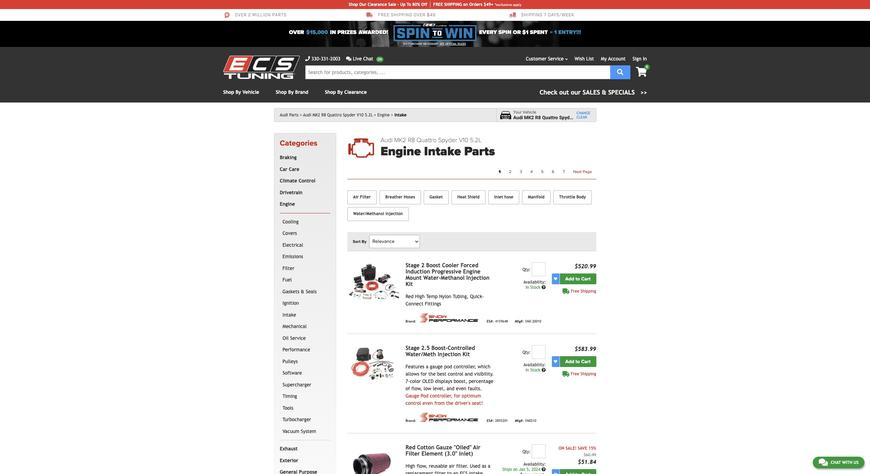 Task type: describe. For each thing, give the bounding box(es) containing it.
7-
[[406, 379, 410, 384]]

stage for stage 2 boost cooler forced induction progressive engine mount water-methanol injection kit
[[406, 262, 420, 269]]

4159648
[[496, 320, 508, 323]]

clearance for our
[[368, 2, 387, 7]]

sign
[[633, 56, 642, 62]]

0 vertical spatial parts
[[290, 113, 299, 118]]

to for $520.99
[[576, 276, 581, 282]]

add to wish list image
[[554, 277, 558, 281]]

2.5
[[422, 345, 430, 351]]

0 horizontal spatial and
[[447, 386, 455, 391]]

an
[[454, 471, 459, 474]]

account
[[609, 56, 626, 62]]

3 availability: from the top
[[524, 462, 546, 467]]

in stock for $583.99
[[526, 368, 542, 373]]

intake link
[[281, 309, 329, 321]]

forced
[[461, 262, 479, 269]]

add to cart button for $520.99
[[560, 274, 597, 284]]

customer service button
[[526, 55, 568, 63]]

quick-
[[470, 294, 484, 299]]

1 horizontal spatial filter
[[360, 195, 371, 200]]

air inside red cotton gauze "oiled" air filter element (3.0" inlet)
[[474, 444, 481, 451]]

shopping cart image
[[637, 67, 648, 77]]

with
[[843, 460, 853, 465]]

apply
[[513, 3, 522, 6]]

wish list
[[575, 56, 595, 62]]

2024
[[532, 467, 541, 472]]

methanol
[[441, 275, 465, 281]]

allows
[[406, 371, 420, 377]]

mfg#: for stage 2.5 boost-controlled water/meth injection kit
[[515, 419, 524, 423]]

by for clearance
[[338, 89, 343, 95]]

cart for $583.99
[[582, 359, 591, 365]]

breather
[[386, 195, 403, 200]]

cooler
[[442, 262, 459, 269]]

20010
[[533, 320, 542, 323]]

cooling link
[[281, 216, 329, 228]]

red for red high temp nylon tubing, quick- connect fittings
[[406, 294, 414, 299]]

3 link
[[516, 167, 527, 176]]

15%
[[589, 446, 597, 451]]

over
[[414, 13, 426, 18]]

spyder inside your vehicle audi mk2 r8 quattro spyder v10 5.2l
[[560, 115, 575, 120]]

by for brand
[[289, 89, 294, 95]]

connect
[[406, 301, 424, 307]]

hoses
[[404, 195, 415, 200]]

sale!
[[566, 446, 577, 451]]

es#3476081 - 003675ecs02akt - red cotton gauze "oiled" air filter element (3.0" inlet) - high flow, reusable air filter. used as a replacement filter to an ecs intake system or for your custom intake project. 5" base od / 7" filter height / 4.5" top od - ecs - audi bmw volkswagen image
[[348, 445, 400, 474]]

free shipping for $520.99
[[571, 289, 597, 294]]

7 inside paginated product list navigation navigation
[[563, 169, 565, 174]]

cooling
[[283, 219, 299, 225]]

fittings
[[425, 301, 442, 307]]

features
[[406, 364, 425, 369]]

6 link
[[548, 167, 559, 176]]

0 horizontal spatial controller,
[[430, 393, 453, 399]]

over for over $15,000 in prizes
[[289, 29, 304, 36]]

sales
[[583, 89, 601, 96]]

braking link
[[279, 152, 329, 164]]

service for oil service
[[290, 335, 306, 341]]

free
[[434, 2, 443, 7]]

audi for audi mk2 r8 quattro spyder v10 5.2l
[[303, 113, 312, 118]]

category navigation element
[[274, 133, 336, 474]]

brand: for stage 2.5 boost-controlled water/meth injection kit
[[406, 419, 417, 423]]

stage 2 boost cooler forced induction progressive engine mount water-methanol injection kit
[[406, 262, 490, 287]]

used
[[470, 463, 481, 469]]

r8 inside your vehicle audi mk2 r8 quattro spyder v10 5.2l
[[536, 115, 541, 120]]

audi for audi parts
[[280, 113, 288, 118]]

intake inside audi mk2 r8 quattro spyder v10 5.2l engine intake parts
[[425, 144, 461, 159]]

$49+
[[484, 2, 494, 7]]

0 horizontal spatial even
[[423, 400, 433, 406]]

mk2 inside your vehicle audi mk2 r8 quattro spyder v10 5.2l
[[525, 115, 535, 120]]

inlet hose link
[[489, 190, 520, 204]]

331-
[[321, 56, 331, 62]]

ping
[[453, 2, 462, 7]]

availability: for $520.99
[[524, 280, 546, 285]]

& for gaskets
[[301, 289, 305, 294]]

1 vertical spatial for
[[454, 393, 461, 399]]

in stock for $520.99
[[526, 285, 542, 290]]

ecs tuning image
[[223, 56, 300, 79]]

0 vertical spatial free
[[378, 13, 390, 18]]

us
[[854, 460, 859, 465]]

stock for $583.99
[[531, 368, 541, 373]]

question circle image for in stock
[[542, 368, 546, 372]]

filter inside 'link'
[[283, 266, 295, 271]]

progressive
[[432, 268, 462, 275]]

1 inside paginated product list navigation navigation
[[499, 169, 501, 174]]

shop our clearance sale - up to 80% off
[[349, 2, 428, 7]]

page
[[583, 169, 593, 174]]

days/week
[[548, 13, 575, 18]]

.
[[466, 42, 467, 46]]

orders
[[470, 2, 483, 7]]

$1
[[523, 29, 529, 36]]

in for $520.99
[[526, 285, 530, 290]]

es#2855201 - sn0210 - stage 2.5 boost-controlled water/meth injection kit - features a gauge pod controller, which allows for the best control and visibility. 7-color oled displays boost, percentage of flow, low level, and even faults. - snowperformance - audi bmw volkswagen mercedes benz mini porsche image
[[348, 345, 400, 385]]

0 horizontal spatial for
[[421, 371, 427, 377]]

vacuum system
[[283, 429, 316, 434]]

paginated product list navigation navigation
[[381, 167, 597, 176]]

availability: for $583.99
[[524, 363, 546, 367]]

stage 2 boost cooler forced induction progressive engine mount water-methanol injection kit link
[[406, 262, 490, 287]]

sn0210
[[526, 419, 537, 423]]

free shipping over $49
[[378, 13, 436, 18]]

v10 for audi mk2 r8 quattro spyder v10 5.2l engine intake parts
[[459, 136, 469, 144]]

1 horizontal spatial 1
[[555, 29, 557, 36]]

engine inside audi mk2 r8 quattro spyder v10 5.2l engine intake parts
[[381, 144, 421, 159]]

covers
[[283, 231, 297, 236]]

official
[[446, 42, 457, 46]]

gasket
[[430, 195, 443, 200]]

seat!
[[472, 400, 483, 406]]

mfg#: sn0-20010
[[515, 320, 542, 323]]

1 horizontal spatial on
[[514, 467, 518, 472]]

1 vertical spatial the
[[447, 400, 454, 406]]

off
[[422, 2, 428, 7]]

by for vehicle
[[236, 89, 241, 95]]

0 horizontal spatial vehicle
[[243, 89, 259, 95]]

a inside high flow, reusable air filter. used as a replacement filter to an ecs intak
[[488, 463, 491, 469]]

oil service link
[[281, 333, 329, 344]]

"oiled"
[[454, 444, 472, 451]]

0 vertical spatial engine link
[[378, 113, 394, 118]]

next page
[[574, 169, 593, 174]]

(3.0"
[[445, 450, 458, 457]]

injection inside "stage 2.5 boost-controlled water/meth injection kit"
[[438, 351, 461, 358]]

injection inside water/methanol injection link
[[386, 211, 403, 216]]

engine inside category navigation element
[[280, 201, 295, 207]]

air filter
[[353, 195, 371, 200]]

1 vertical spatial engine link
[[279, 199, 329, 210]]

$49
[[427, 13, 436, 18]]

es#: for stage 2 boost cooler forced induction progressive engine mount water-methanol injection kit
[[487, 320, 494, 323]]

free for stage 2 boost cooler forced induction progressive engine mount water-methanol injection kit
[[571, 289, 580, 294]]

parts
[[272, 13, 287, 18]]

search image
[[618, 69, 624, 75]]

spyder for audi mk2 r8 quattro spyder v10 5.2l
[[343, 113, 356, 118]]

comments image
[[346, 56, 352, 61]]

seals
[[306, 289, 317, 294]]

software
[[283, 370, 302, 376]]

question circle image for ships on jan 5, 2024
[[542, 468, 546, 472]]

high inside high flow, reusable air filter. used as a replacement filter to an ecs intak
[[406, 463, 416, 469]]

fuel
[[283, 277, 292, 283]]

free ship ping on orders $49+ *exclusions apply
[[434, 2, 522, 7]]

induction
[[406, 268, 430, 275]]

0 vertical spatial even
[[456, 386, 467, 391]]

0 horizontal spatial on
[[464, 2, 468, 7]]

change clear
[[577, 111, 591, 119]]

add to cart button for $583.99
[[560, 356, 597, 367]]

to for $583.99
[[576, 359, 581, 365]]

inlet
[[495, 195, 504, 200]]

add to cart for $583.99
[[566, 359, 591, 365]]

stage for stage 2.5 boost-controlled water/meth injection kit
[[406, 345, 420, 351]]

audi parts
[[280, 113, 299, 118]]

0 horizontal spatial the
[[429, 371, 436, 377]]

no
[[404, 42, 408, 46]]

qty: for stage 2.5 boost-controlled water/meth injection kit
[[523, 350, 531, 355]]

high inside red high temp nylon tubing, quick- connect fittings
[[415, 294, 425, 299]]

parts inside audi mk2 r8 quattro spyder v10 5.2l engine intake parts
[[465, 144, 495, 159]]

sign in
[[633, 56, 648, 62]]

over for over 2 million parts
[[235, 13, 247, 18]]

shop for shop by brand
[[276, 89, 287, 95]]

free shipping for $583.99
[[571, 372, 597, 376]]

a inside features a gauge pod controller, which allows for the best control and visibility. 7-color oled displays boost, percentage of flow, low level, and even faults. gauge pod controller, for optimum control even from the driver's seat!
[[426, 364, 429, 369]]

by right sort
[[362, 239, 367, 244]]

our
[[360, 2, 367, 7]]

electrical
[[283, 242, 304, 248]]

ignition
[[283, 300, 299, 306]]

boost
[[427, 262, 441, 269]]

tools
[[283, 405, 294, 411]]

customer
[[526, 56, 547, 62]]

throttle
[[560, 195, 576, 200]]

es#: for stage 2.5 boost-controlled water/meth injection kit
[[487, 419, 494, 423]]

0 vertical spatial air
[[353, 195, 359, 200]]

my account
[[602, 56, 626, 62]]

red for red cotton gauze "oiled" air filter element (3.0" inlet)
[[406, 444, 416, 451]]

body
[[577, 195, 586, 200]]

1 horizontal spatial controller,
[[454, 364, 477, 369]]

to inside high flow, reusable air filter. used as a replacement filter to an ecs intak
[[448, 471, 452, 474]]

quattro for audi mk2 r8 quattro spyder v10 5.2l engine intake parts
[[417, 136, 437, 144]]



Task type: locate. For each thing, give the bounding box(es) containing it.
kit
[[406, 281, 413, 287], [463, 351, 470, 358]]

which
[[478, 364, 491, 369]]

spyder inside audi mk2 r8 quattro spyder v10 5.2l engine intake parts
[[439, 136, 458, 144]]

service inside engine subcategories element
[[290, 335, 306, 341]]

1 vertical spatial over
[[289, 29, 304, 36]]

control
[[299, 178, 316, 184]]

quattro inside audi mk2 r8 quattro spyder v10 5.2l engine intake parts
[[417, 136, 437, 144]]

vehicle down ecs tuning image
[[243, 89, 259, 95]]

1 vertical spatial add to wish list image
[[554, 473, 558, 474]]

stage inside "stage 2.5 boost-controlled water/meth injection kit"
[[406, 345, 420, 351]]

2 horizontal spatial 5.2l
[[585, 115, 595, 120]]

injection
[[386, 211, 403, 216], [467, 275, 490, 281], [438, 351, 461, 358]]

wifi image
[[519, 473, 523, 474]]

0 vertical spatial question circle image
[[542, 368, 546, 372]]

no purchase necessary. see official rules .
[[404, 42, 467, 46]]

0 horizontal spatial clearance
[[345, 89, 367, 95]]

comments image
[[819, 458, 829, 467]]

shipping for $583.99
[[581, 372, 597, 376]]

1 vertical spatial mfg#:
[[515, 419, 524, 423]]

red inside red high temp nylon tubing, quick- connect fittings
[[406, 294, 414, 299]]

0 horizontal spatial mk2
[[313, 113, 320, 118]]

2 link
[[505, 167, 516, 176]]

cart down $583.99
[[582, 359, 591, 365]]

stage inside stage 2 boost cooler forced induction progressive engine mount water-methanol injection kit
[[406, 262, 420, 269]]

0 vertical spatial control
[[448, 371, 464, 377]]

filter
[[435, 471, 446, 474]]

low
[[424, 386, 432, 391]]

question circle image
[[542, 368, 546, 372], [542, 468, 546, 472]]

your vehicle audi mk2 r8 quattro spyder v10 5.2l
[[514, 110, 595, 120]]

quattro for audi mk2 r8 quattro spyder v10 5.2l
[[328, 113, 342, 118]]

chat with us
[[832, 460, 859, 465]]

shop for shop our clearance sale - up to 80% off
[[349, 2, 358, 7]]

es#: left 2855201
[[487, 419, 494, 423]]

injection down breather on the left top
[[386, 211, 403, 216]]

parts up paginated product list navigation navigation
[[465, 144, 495, 159]]

1 horizontal spatial 7
[[563, 169, 565, 174]]

1 vertical spatial parts
[[465, 144, 495, 159]]

1 stock from the top
[[531, 285, 541, 290]]

& left seals
[[301, 289, 305, 294]]

0 horizontal spatial filter
[[283, 266, 295, 271]]

1 horizontal spatial the
[[447, 400, 454, 406]]

v10 inside audi mk2 r8 quattro spyder v10 5.2l engine intake parts
[[459, 136, 469, 144]]

and down displays
[[447, 386, 455, 391]]

1 horizontal spatial over
[[289, 29, 304, 36]]

0 vertical spatial chat
[[364, 56, 374, 62]]

2 add to wish list image from the top
[[554, 473, 558, 474]]

es#: 4159648
[[487, 320, 508, 323]]

0 vertical spatial 2
[[248, 13, 251, 18]]

2 snowperformance - corporate logo image from the top
[[418, 413, 480, 422]]

2 horizontal spatial filter
[[406, 450, 420, 457]]

1 question circle image from the top
[[542, 368, 546, 372]]

1 availability: from the top
[[524, 280, 546, 285]]

0 vertical spatial in
[[644, 56, 648, 62]]

to left an
[[448, 471, 452, 474]]

Search text field
[[305, 65, 611, 79]]

mk2 inside audi mk2 r8 quattro spyder v10 5.2l engine intake parts
[[395, 136, 407, 144]]

add to cart down $583.99
[[566, 359, 591, 365]]

air up water/methanol
[[353, 195, 359, 200]]

1 horizontal spatial for
[[454, 393, 461, 399]]

for up oled
[[421, 371, 427, 377]]

over left million
[[235, 13, 247, 18]]

1 vertical spatial even
[[423, 400, 433, 406]]

injection up pod
[[438, 351, 461, 358]]

water-
[[424, 275, 441, 281]]

quattro inside your vehicle audi mk2 r8 quattro spyder v10 5.2l
[[543, 115, 559, 120]]

the right from
[[447, 400, 454, 406]]

2 in stock from the top
[[526, 368, 542, 373]]

free for stage 2.5 boost-controlled water/meth injection kit
[[571, 372, 580, 376]]

cotton
[[417, 444, 435, 451]]

0 vertical spatial for
[[421, 371, 427, 377]]

water/methanol injection link
[[348, 207, 409, 221]]

shop our clearance sale - up to 80% off link
[[349, 1, 431, 8]]

0 horizontal spatial injection
[[386, 211, 403, 216]]

to down $583.99
[[576, 359, 581, 365]]

1 horizontal spatial r8
[[408, 136, 415, 144]]

purchase
[[409, 42, 423, 46]]

0 vertical spatial availability:
[[524, 280, 546, 285]]

chat with us link
[[813, 457, 865, 469]]

shipping down $520.99
[[581, 289, 597, 294]]

2 question circle image from the top
[[542, 468, 546, 472]]

high up replacement
[[406, 463, 416, 469]]

$520.99
[[575, 263, 597, 270]]

exterior
[[280, 458, 299, 463]]

es#: left 4159648 in the right bottom of the page
[[487, 320, 494, 323]]

clearance right our on the top of the page
[[368, 2, 387, 7]]

0 horizontal spatial parts
[[290, 113, 299, 118]]

the up oled
[[429, 371, 436, 377]]

service up performance
[[290, 335, 306, 341]]

audi inside audi mk2 r8 quattro spyder v10 5.2l engine intake parts
[[381, 136, 393, 144]]

level,
[[433, 386, 446, 391]]

breather hoses link
[[380, 190, 421, 204]]

gaskets & seals
[[283, 289, 317, 294]]

$583.99
[[575, 346, 597, 352]]

shipping for $520.99
[[581, 289, 597, 294]]

5,
[[527, 467, 531, 472]]

0 vertical spatial filter
[[360, 195, 371, 200]]

over left $15,000
[[289, 29, 304, 36]]

as
[[482, 463, 487, 469]]

parts down the shop by brand
[[290, 113, 299, 118]]

oil
[[283, 335, 289, 341]]

nylon
[[440, 294, 452, 299]]

1 right =
[[555, 29, 557, 36]]

a left "gauge"
[[426, 364, 429, 369]]

shipping up "every spin or $1 spent = 1 entry!!!" on the top
[[522, 13, 543, 18]]

service inside popup button
[[549, 56, 564, 62]]

2 vertical spatial in
[[526, 368, 530, 373]]

clearance for by
[[345, 89, 367, 95]]

mfg#: left sn0210
[[515, 419, 524, 423]]

1 brand: from the top
[[406, 320, 417, 323]]

& right sales
[[603, 89, 607, 96]]

330-
[[312, 56, 321, 62]]

4 link
[[527, 167, 537, 176]]

shipping down $583.99
[[581, 372, 597, 376]]

2 free shipping from the top
[[571, 372, 597, 376]]

in stock
[[526, 285, 542, 290], [526, 368, 542, 373]]

injection down forced
[[467, 275, 490, 281]]

0 vertical spatial add to cart button
[[560, 274, 597, 284]]

supercharger link
[[281, 379, 329, 391]]

on left jan
[[514, 467, 518, 472]]

1 add from the top
[[566, 276, 575, 282]]

0 vertical spatial high
[[415, 294, 425, 299]]

0 vertical spatial brand:
[[406, 320, 417, 323]]

brand: for stage 2 boost cooler forced induction progressive engine mount water-methanol injection kit
[[406, 320, 417, 323]]

1 vertical spatial service
[[290, 335, 306, 341]]

2 horizontal spatial intake
[[425, 144, 461, 159]]

1 vertical spatial snowperformance - corporate logo image
[[418, 413, 480, 422]]

0 vertical spatial stage
[[406, 262, 420, 269]]

clearance up the audi mk2 r8 quattro spyder v10 5.2l 'link'
[[345, 89, 367, 95]]

throttle body link
[[554, 190, 592, 204]]

330-331-2003 link
[[305, 55, 341, 63]]

5.2l for audi mk2 r8 quattro spyder v10 5.2l engine intake parts
[[470, 136, 482, 144]]

0 vertical spatial free shipping
[[571, 289, 597, 294]]

filter left 'element'
[[406, 450, 420, 457]]

1 vertical spatial 7
[[563, 169, 565, 174]]

1 horizontal spatial and
[[465, 371, 473, 377]]

1 add to cart button from the top
[[560, 274, 597, 284]]

1 horizontal spatial 5.2l
[[470, 136, 482, 144]]

over 2 million parts link
[[223, 12, 287, 18]]

1 horizontal spatial clearance
[[368, 2, 387, 7]]

7 right 6
[[563, 169, 565, 174]]

air filter link
[[348, 190, 377, 204]]

stage
[[406, 262, 420, 269], [406, 345, 420, 351]]

mfg#: for stage 2 boost cooler forced induction progressive engine mount water-methanol injection kit
[[515, 320, 524, 323]]

1 vertical spatial add to cart
[[566, 359, 591, 365]]

exhaust
[[280, 446, 298, 452]]

0 vertical spatial shipping
[[522, 13, 543, 18]]

0 vertical spatial qty:
[[523, 267, 531, 272]]

1 horizontal spatial air
[[474, 444, 481, 451]]

engine subcategories element
[[280, 213, 331, 441]]

red inside red cotton gauze "oiled" air filter element (3.0" inlet)
[[406, 444, 416, 451]]

0 vertical spatial service
[[549, 56, 564, 62]]

system
[[301, 429, 316, 434]]

2 stage from the top
[[406, 345, 420, 351]]

spin
[[499, 29, 512, 36]]

fuel link
[[281, 274, 329, 286]]

0 vertical spatial controller,
[[454, 364, 477, 369]]

0 vertical spatial and
[[465, 371, 473, 377]]

wish
[[575, 56, 585, 62]]

1 vertical spatial shipping
[[581, 289, 597, 294]]

heat shield link
[[452, 190, 486, 204]]

v10 for audi mk2 r8 quattro spyder v10 5.2l
[[357, 113, 364, 118]]

1 vertical spatial intake
[[425, 144, 461, 159]]

2 for stage 2 boost cooler forced induction progressive engine mount water-methanol injection kit
[[422, 262, 425, 269]]

0 horizontal spatial 7
[[544, 13, 547, 18]]

clear link
[[577, 115, 591, 119]]

high up the connect
[[415, 294, 425, 299]]

to down $520.99
[[576, 276, 581, 282]]

or
[[513, 29, 521, 36]]

snowperformance - corporate logo image down from
[[418, 413, 480, 422]]

r8 for audi mk2 r8 quattro spyder v10 5.2l
[[322, 113, 326, 118]]

ships on jan 5, 2024
[[503, 467, 542, 472]]

1 snowperformance - corporate logo image from the top
[[418, 313, 480, 323]]

2 cart from the top
[[582, 359, 591, 365]]

even down boost,
[[456, 386, 467, 391]]

2 qty: from the top
[[523, 350, 531, 355]]

1 add to cart from the top
[[566, 276, 591, 282]]

1 stage from the top
[[406, 262, 420, 269]]

by left the brand
[[289, 89, 294, 95]]

vehicle right your
[[523, 110, 537, 115]]

2 horizontal spatial injection
[[467, 275, 490, 281]]

chat inside live chat link
[[364, 56, 374, 62]]

qty: for stage 2 boost cooler forced induction progressive engine mount water-methanol injection kit
[[523, 267, 531, 272]]

2 add from the top
[[566, 359, 575, 365]]

0 vertical spatial kit
[[406, 281, 413, 287]]

2 vertical spatial filter
[[406, 450, 420, 457]]

red up the connect
[[406, 294, 414, 299]]

see
[[440, 42, 445, 46]]

1 left 2 link
[[499, 169, 501, 174]]

add to wish list image
[[554, 360, 558, 363], [554, 473, 558, 474]]

0 vertical spatial stock
[[531, 285, 541, 290]]

1 add to wish list image from the top
[[554, 360, 558, 363]]

1 cart from the top
[[582, 276, 591, 282]]

r8 inside audi mk2 r8 quattro spyder v10 5.2l engine intake parts
[[408, 136, 415, 144]]

faults.
[[468, 386, 482, 391]]

kit inside "stage 2.5 boost-controlled water/meth injection kit"
[[463, 351, 470, 358]]

add for $520.99
[[566, 276, 575, 282]]

flow, inside high flow, reusable air filter. used as a replacement filter to an ecs intak
[[417, 463, 428, 469]]

& inside "link"
[[301, 289, 305, 294]]

shield
[[468, 195, 480, 200]]

5
[[542, 169, 544, 174]]

shop for shop by vehicle
[[223, 89, 234, 95]]

1 vertical spatial free
[[571, 289, 580, 294]]

1 free shipping from the top
[[571, 289, 597, 294]]

2 inside paginated product list navigation navigation
[[510, 169, 512, 174]]

on right ping
[[464, 2, 468, 7]]

v10 inside your vehicle audi mk2 r8 quattro spyder v10 5.2l
[[576, 115, 584, 120]]

filter inside red cotton gauze "oiled" air filter element (3.0" inlet)
[[406, 450, 420, 457]]

flow, inside features a gauge pod controller, which allows for the best control and visibility. 7-color oled displays boost, percentage of flow, low level, and even faults. gauge pod controller, for optimum control even from the driver's seat!
[[412, 386, 423, 391]]

car care link
[[279, 164, 329, 175]]

1 vertical spatial control
[[406, 400, 422, 406]]

0 vertical spatial in stock
[[526, 285, 542, 290]]

for up driver's
[[454, 393, 461, 399]]

brand: down gauge
[[406, 419, 417, 423]]

ships
[[503, 467, 512, 472]]

1 qty: from the top
[[523, 267, 531, 272]]

chat right the live
[[364, 56, 374, 62]]

stage up the 'mount'
[[406, 262, 420, 269]]

1 horizontal spatial engine link
[[378, 113, 394, 118]]

stage left 2.5
[[406, 345, 420, 351]]

categories
[[280, 139, 318, 148]]

1 vertical spatial in
[[526, 285, 530, 290]]

stage 2.5 boost-controlled water/meth injection kit
[[406, 345, 475, 358]]

cart for $520.99
[[582, 276, 591, 282]]

2 availability: from the top
[[524, 363, 546, 367]]

over inside over 2 million parts link
[[235, 13, 247, 18]]

by down ecs tuning image
[[236, 89, 241, 95]]

1 vertical spatial stage
[[406, 345, 420, 351]]

0 horizontal spatial r8
[[322, 113, 326, 118]]

5.2l for audi mk2 r8 quattro spyder v10 5.2l
[[365, 113, 373, 118]]

stock for $520.99
[[531, 285, 541, 290]]

every
[[480, 29, 498, 36]]

filter.
[[457, 463, 469, 469]]

inlet hose
[[495, 195, 514, 200]]

r8 for audi mk2 r8 quattro spyder v10 5.2l engine intake parts
[[408, 136, 415, 144]]

pod
[[421, 393, 429, 399]]

stock
[[531, 285, 541, 290], [531, 368, 541, 373]]

1 vertical spatial question circle image
[[542, 468, 546, 472]]

controller, up from
[[430, 393, 453, 399]]

chat left with
[[832, 460, 842, 465]]

0 horizontal spatial 2
[[248, 13, 251, 18]]

by up the audi mk2 r8 quattro spyder v10 5.2l 'link'
[[338, 89, 343, 95]]

& for sales
[[603, 89, 607, 96]]

add to cart for $520.99
[[566, 276, 591, 282]]

hose
[[505, 195, 514, 200]]

live chat link
[[346, 55, 384, 63]]

flow, down color
[[412, 386, 423, 391]]

filter up fuel
[[283, 266, 295, 271]]

cart
[[582, 276, 591, 282], [582, 359, 591, 365]]

0 horizontal spatial quattro
[[328, 113, 342, 118]]

air right the "inlet)"
[[474, 444, 481, 451]]

snowperformance - corporate logo image for kit
[[418, 413, 480, 422]]

even down pod
[[423, 400, 433, 406]]

gasket link
[[424, 190, 449, 204]]

2 horizontal spatial r8
[[536, 115, 541, 120]]

es#4159648 - sn0-20010 - stage 2 boost cooler forced induction progressive engine mount water-methanol injection kit - red high temp nylon tubing, quick-connect fittings - snowperformance - audi bmw volkswagen mercedes benz mini porsche image
[[348, 262, 400, 302]]

$60.99
[[584, 453, 597, 457]]

pulleys
[[283, 359, 298, 364]]

spyder for audi mk2 r8 quattro spyder v10 5.2l engine intake parts
[[439, 136, 458, 144]]

2 right '1' link
[[510, 169, 512, 174]]

injection inside stage 2 boost cooler forced induction progressive engine mount water-methanol injection kit
[[467, 275, 490, 281]]

0 horizontal spatial &
[[301, 289, 305, 294]]

free down $520.99
[[571, 289, 580, 294]]

vehicle inside your vehicle audi mk2 r8 quattro spyder v10 5.2l
[[523, 110, 537, 115]]

service right the customer
[[549, 56, 564, 62]]

kit inside stage 2 boost cooler forced induction progressive engine mount water-methanol injection kit
[[406, 281, 413, 287]]

add to cart button down $520.99
[[560, 274, 597, 284]]

2 add to cart button from the top
[[560, 356, 597, 367]]

engine
[[378, 113, 390, 118], [381, 144, 421, 159], [280, 201, 295, 207], [464, 268, 481, 275]]

0 vertical spatial intake
[[395, 113, 407, 118]]

brand: down the connect
[[406, 320, 417, 323]]

1 horizontal spatial injection
[[438, 351, 461, 358]]

1 horizontal spatial a
[[488, 463, 491, 469]]

5.2l inside your vehicle audi mk2 r8 quattro spyder v10 5.2l
[[585, 115, 595, 120]]

phone image
[[305, 56, 310, 61]]

2 red from the top
[[406, 444, 416, 451]]

2 left boost
[[422, 262, 425, 269]]

0 vertical spatial vehicle
[[243, 89, 259, 95]]

0 vertical spatial 7
[[544, 13, 547, 18]]

1 red from the top
[[406, 294, 414, 299]]

free down $583.99
[[571, 372, 580, 376]]

5.2l inside audi mk2 r8 quattro spyder v10 5.2l engine intake parts
[[470, 136, 482, 144]]

1 vertical spatial cart
[[582, 359, 591, 365]]

shop for shop by clearance
[[325, 89, 336, 95]]

my account link
[[602, 56, 626, 62]]

1 horizontal spatial parts
[[465, 144, 495, 159]]

1 es#: from the top
[[487, 320, 494, 323]]

question circle image
[[542, 285, 546, 290]]

2 left million
[[248, 13, 251, 18]]

2 mfg#: from the top
[[515, 419, 524, 423]]

audi for audi mk2 r8 quattro spyder v10 5.2l engine intake parts
[[381, 136, 393, 144]]

1 in stock from the top
[[526, 285, 542, 290]]

0 horizontal spatial 1
[[499, 169, 501, 174]]

1 horizontal spatial intake
[[395, 113, 407, 118]]

the
[[429, 371, 436, 377], [447, 400, 454, 406]]

mfg#: left 'sn0-'
[[515, 320, 524, 323]]

in for $583.99
[[526, 368, 530, 373]]

1 vertical spatial a
[[488, 463, 491, 469]]

filter up water/methanol
[[360, 195, 371, 200]]

driver's
[[455, 400, 471, 406]]

intake inside 'link'
[[283, 312, 296, 318]]

control up boost,
[[448, 371, 464, 377]]

0 horizontal spatial chat
[[364, 56, 374, 62]]

sort
[[353, 239, 361, 244]]

2 vertical spatial qty:
[[523, 449, 531, 454]]

None number field
[[532, 262, 546, 276], [532, 345, 546, 359], [532, 445, 546, 458], [532, 262, 546, 276], [532, 345, 546, 359], [532, 445, 546, 458]]

7 left the days/week
[[544, 13, 547, 18]]

1 vertical spatial on
[[514, 467, 518, 472]]

1 horizontal spatial mk2
[[395, 136, 407, 144]]

1 horizontal spatial &
[[603, 89, 607, 96]]

red cotton gauze "oiled" air filter element (3.0" inlet) link
[[406, 444, 481, 457]]

2 brand: from the top
[[406, 419, 417, 423]]

2 inside stage 2 boost cooler forced induction progressive engine mount water-methanol injection kit
[[422, 262, 425, 269]]

visibility.
[[475, 371, 494, 377]]

mk2 for audi mk2 r8 quattro spyder v10 5.2l engine intake parts
[[395, 136, 407, 144]]

2 es#: from the top
[[487, 419, 494, 423]]

0 horizontal spatial a
[[426, 364, 429, 369]]

prizes
[[338, 29, 357, 36]]

3 qty: from the top
[[523, 449, 531, 454]]

service for customer service
[[549, 56, 564, 62]]

ecs tuning 'spin to win' contest logo image
[[394, 24, 477, 41]]

a right as
[[488, 463, 491, 469]]

2 horizontal spatial v10
[[576, 115, 584, 120]]

0 horizontal spatial kit
[[406, 281, 413, 287]]

0 vertical spatial cart
[[582, 276, 591, 282]]

0 vertical spatial es#:
[[487, 320, 494, 323]]

million
[[253, 13, 271, 18]]

filter
[[360, 195, 371, 200], [283, 266, 295, 271], [406, 450, 420, 457]]

1 horizontal spatial vehicle
[[523, 110, 537, 115]]

and up boost,
[[465, 371, 473, 377]]

chat inside chat with us link
[[832, 460, 842, 465]]

audi inside your vehicle audi mk2 r8 quattro spyder v10 5.2l
[[514, 115, 523, 120]]

vacuum system link
[[281, 426, 329, 437]]

emissions link
[[281, 251, 329, 263]]

1 mfg#: from the top
[[515, 320, 524, 323]]

2 for over 2 million parts
[[248, 13, 251, 18]]

add to cart down $520.99
[[566, 276, 591, 282]]

free shipping down $583.99
[[571, 372, 597, 376]]

1 vertical spatial add
[[566, 359, 575, 365]]

snowperformance - corporate logo image down red high temp nylon tubing, quick- connect fittings
[[418, 313, 480, 323]]

exterior link
[[279, 455, 329, 467]]

snowperformance - corporate logo image
[[418, 313, 480, 323], [418, 413, 480, 422]]

red left cotton
[[406, 444, 416, 451]]

sort by
[[353, 239, 367, 244]]

2 vertical spatial shipping
[[581, 372, 597, 376]]

cart down $520.99
[[582, 276, 591, 282]]

es#: 2855201
[[487, 419, 508, 423]]

free shipping down $520.99
[[571, 289, 597, 294]]

snowperformance - corporate logo image for progressive
[[418, 313, 480, 323]]

flow, up replacement
[[417, 463, 428, 469]]

add for $583.99
[[566, 359, 575, 365]]

free down shop our clearance sale - up to 80% off
[[378, 13, 390, 18]]

1 vertical spatial to
[[576, 359, 581, 365]]

2 stock from the top
[[531, 368, 541, 373]]

engine inside stage 2 boost cooler forced induction progressive engine mount water-methanol injection kit
[[464, 268, 481, 275]]

vehicle
[[243, 89, 259, 95], [523, 110, 537, 115]]

1 horizontal spatial kit
[[463, 351, 470, 358]]

2 add to cart from the top
[[566, 359, 591, 365]]

specials
[[609, 89, 635, 96]]

1 vertical spatial es#:
[[487, 419, 494, 423]]

mk2 for audi mk2 r8 quattro spyder v10 5.2l
[[313, 113, 320, 118]]

0 horizontal spatial spyder
[[343, 113, 356, 118]]

shop by clearance link
[[325, 89, 367, 95]]

control down gauge
[[406, 400, 422, 406]]

controller, up boost,
[[454, 364, 477, 369]]

brand
[[295, 89, 309, 95]]

add to cart button down $583.99
[[560, 356, 597, 367]]



Task type: vqa. For each thing, say whether or not it's contained in the screenshot.
middle MK2
yes



